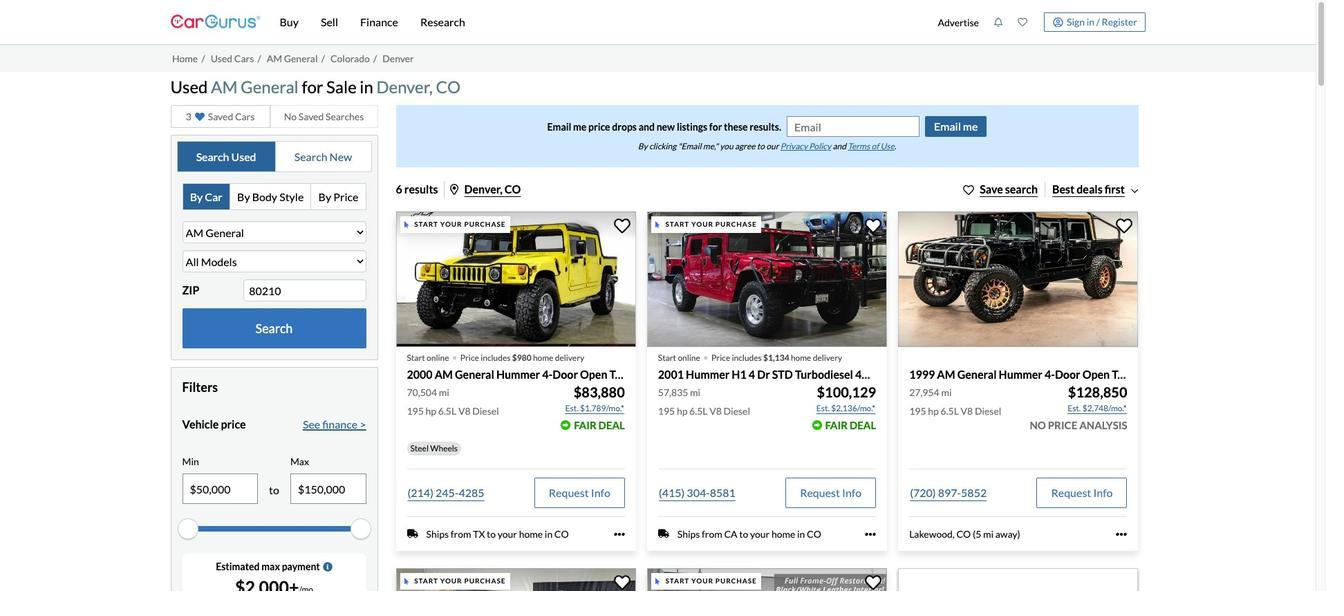 Task type: locate. For each thing, give the bounding box(es) containing it.
price right the vehicle at the bottom of the page
[[221, 418, 246, 431]]

start your purchase link down ships from ca to your home in co in the bottom of the page
[[647, 569, 890, 591]]

fair deal down the '$1,789/mo.*'
[[574, 419, 625, 432]]

1 horizontal spatial hp
[[677, 405, 688, 417]]

saved right heart "image"
[[208, 111, 233, 123]]

price up 70,504 mi 195 hp 6.5l v8 diesel
[[461, 353, 479, 363]]

6.5l for $83,880
[[438, 405, 457, 417]]

includes inside start online · price includes $980 home delivery 2000 am general hummer 4-door open top awd
[[481, 353, 511, 363]]

1 6.5l from the left
[[438, 405, 457, 417]]

in right sign
[[1087, 16, 1095, 27]]

online up 2000 at the bottom left
[[427, 353, 449, 363]]

1 awd from the left
[[630, 368, 657, 381]]

195 inside 70,504 mi 195 hp 6.5l v8 diesel
[[407, 405, 424, 417]]

1 diesel from the left
[[473, 405, 499, 417]]

1 horizontal spatial request
[[801, 486, 841, 499]]

door up '$128,850'
[[1056, 368, 1081, 381]]

1 door from the left
[[553, 368, 578, 381]]

tab list for search new
[[182, 184, 366, 210]]

1 fair from the left
[[574, 419, 597, 432]]

2 · from the left
[[703, 344, 709, 368]]

1 deal from the left
[[599, 419, 625, 432]]

1 · from the left
[[452, 344, 458, 368]]

· inside start online · price includes $1,134 home delivery 2001 hummer h1 4 dr std turbodiesel 4wd convertible
[[703, 344, 709, 368]]

2 deal from the left
[[850, 419, 877, 432]]

1 horizontal spatial est.
[[817, 403, 830, 414]]

by car
[[190, 190, 223, 203]]

1 horizontal spatial v8
[[710, 405, 722, 417]]

0 horizontal spatial price
[[221, 418, 246, 431]]

2 horizontal spatial request
[[1052, 486, 1092, 499]]

mi
[[439, 387, 450, 398], [690, 387, 701, 398], [942, 387, 952, 398], [984, 528, 994, 540]]

2 6.5l from the left
[[690, 405, 708, 417]]

v8 for $128,850
[[961, 405, 974, 417]]

used right home
[[211, 52, 233, 64]]

from for $83,880
[[451, 528, 471, 540]]

1 vertical spatial for
[[710, 121, 723, 133]]

general inside start online · price includes $980 home delivery 2000 am general hummer 4-door open top awd
[[455, 368, 495, 381]]

saved right the no
[[299, 111, 324, 123]]

buy
[[280, 15, 299, 28]]

2 fair deal from the left
[[826, 419, 877, 432]]

co left (5
[[957, 528, 971, 540]]

info for $128,850
[[1094, 486, 1113, 499]]

request info
[[549, 486, 611, 499], [801, 486, 862, 499], [1052, 486, 1113, 499]]

1 horizontal spatial 4-
[[1045, 368, 1056, 381]]

2 open from the left
[[1083, 368, 1110, 381]]

/ left register
[[1097, 16, 1101, 27]]

2 saved from the left
[[299, 111, 324, 123]]

start online · price includes $1,134 home delivery 2001 hummer h1 4 dr std turbodiesel 4wd convertible
[[658, 344, 943, 381]]

online for $83,880
[[427, 353, 449, 363]]

am right 1999 in the bottom of the page
[[938, 368, 956, 381]]

0 vertical spatial denver,
[[377, 76, 433, 97]]

3 diesel from the left
[[975, 405, 1002, 417]]

0 horizontal spatial start your purchase link
[[396, 569, 639, 591]]

2 est. from the left
[[817, 403, 830, 414]]

6.5l inside 27,954 mi 195 hp 6.5l v8 diesel
[[941, 405, 959, 417]]

search used
[[196, 150, 256, 163]]

1 horizontal spatial diesel
[[724, 405, 751, 417]]

co left ellipsis h icon
[[807, 528, 822, 540]]

open
[[580, 368, 608, 381], [1083, 368, 1110, 381]]

deal down $2,136/mo.*
[[850, 419, 877, 432]]

these
[[724, 121, 748, 133]]

195 down 70,504
[[407, 405, 424, 417]]

2 horizontal spatial 195
[[910, 405, 927, 417]]

mi inside 70,504 mi 195 hp 6.5l v8 diesel
[[439, 387, 450, 398]]

1 horizontal spatial delivery
[[813, 353, 843, 363]]

0 horizontal spatial 4-
[[543, 368, 553, 381]]

new
[[657, 121, 675, 133]]

truck image down (415)
[[658, 529, 670, 540]]

3 6.5l from the left
[[941, 405, 959, 417]]

1 top from the left
[[610, 368, 628, 381]]

6.5l inside 57,835 mi 195 hp 6.5l v8 diesel
[[690, 405, 708, 417]]

used
[[211, 52, 233, 64], [171, 76, 208, 97], [231, 150, 256, 163]]

4- inside start online · price includes $980 home delivery 2000 am general hummer 4-door open top awd
[[543, 368, 553, 381]]

includes inside start online · price includes $1,134 home delivery 2001 hummer h1 4 dr std turbodiesel 4wd convertible
[[732, 353, 762, 363]]

hp down 70,504
[[426, 405, 437, 417]]

0 horizontal spatial hummer
[[497, 368, 540, 381]]

1 hp from the left
[[426, 405, 437, 417]]

vehicle price
[[182, 418, 246, 431]]

/ right used cars link
[[258, 52, 261, 64]]

request info button
[[535, 478, 625, 508], [786, 478, 877, 508], [1037, 478, 1128, 508]]

fair deal down $2,136/mo.*
[[826, 419, 877, 432]]

0 vertical spatial tab list
[[177, 141, 372, 173]]

0 horizontal spatial includes
[[481, 353, 511, 363]]

black 1993 am general hummer h1 suv / crossover  automatic image
[[396, 569, 636, 591]]

you
[[720, 141, 734, 152]]

home / used cars / am general / colorado / denver
[[172, 52, 414, 64]]

and
[[639, 121, 655, 133], [833, 141, 847, 152]]

includes for $83,880
[[481, 353, 511, 363]]

open up '$128,850'
[[1083, 368, 1110, 381]]

$100,129 est. $2,136/mo.*
[[817, 384, 877, 414]]

search up car
[[196, 150, 229, 163]]

ships down (415) 304-8581 button
[[678, 528, 700, 540]]

est. up price
[[1068, 403, 1082, 414]]

ellipsis h image
[[614, 529, 625, 540], [1117, 529, 1128, 540]]

6.5l inside 70,504 mi 195 hp 6.5l v8 diesel
[[438, 405, 457, 417]]

analysis
[[1080, 419, 1128, 432]]

1 horizontal spatial online
[[678, 353, 701, 363]]

start your purchase for black 1993 am general hummer h1 suv / crossover  automatic image at the left of page
[[415, 577, 506, 586]]

2 horizontal spatial price
[[712, 353, 731, 363]]

awd
[[630, 368, 657, 381], [1133, 368, 1160, 381]]

1 horizontal spatial price
[[461, 353, 479, 363]]

delivery up turbodiesel
[[813, 353, 843, 363]]

start for competition yellow 2000 am general hummer 4-door open top awd suv / crossover all-wheel drive automatic image
[[415, 220, 439, 229]]

white 1998 am general hummer 4-door open top awd suv / crossover all-wheel drive 4-speed automatic image
[[647, 569, 888, 591]]

1 saved from the left
[[208, 111, 233, 123]]

estimated max payment
[[216, 561, 320, 573]]

3 info from the left
[[1094, 486, 1113, 499]]

user icon image
[[1053, 17, 1064, 27]]

diesel for $100,129
[[724, 405, 751, 417]]

cars up search used
[[235, 111, 255, 123]]

0 horizontal spatial 6.5l
[[438, 405, 457, 417]]

2 start your purchase link from the left
[[647, 569, 890, 591]]

2 horizontal spatial request info
[[1052, 486, 1113, 499]]

request info button for $100,129
[[786, 478, 877, 508]]

start your purchase for competition yellow 2000 am general hummer 4-door open top awd suv / crossover all-wheel drive automatic image
[[415, 220, 506, 229]]

2 hp from the left
[[677, 405, 688, 417]]

0 horizontal spatial ·
[[452, 344, 458, 368]]

request info button for $83,880
[[535, 478, 625, 508]]

1 horizontal spatial deal
[[850, 419, 877, 432]]

me inside button
[[964, 120, 978, 133]]

in up the white 1998 am general hummer 4-door open top awd suv / crossover all-wheel drive 4-speed automatic image on the bottom of the page
[[798, 528, 806, 540]]

search for search
[[256, 321, 293, 336]]

1 includes from the left
[[481, 353, 511, 363]]

1 hummer from the left
[[497, 368, 540, 381]]

2 from from the left
[[702, 528, 723, 540]]

door
[[553, 368, 578, 381], [1056, 368, 1081, 381]]

lakewood,
[[910, 528, 955, 540]]

co up black 1993 am general hummer h1 suv / crossover  automatic image at the left of page
[[555, 528, 569, 540]]

hp down 27,954
[[929, 405, 939, 417]]

2 diesel from the left
[[724, 405, 751, 417]]

truck image down (214)
[[407, 529, 418, 540]]

online inside start online · price includes $1,134 home delivery 2001 hummer h1 4 dr std turbodiesel 4wd convertible
[[678, 353, 701, 363]]

price for $100,129
[[712, 353, 731, 363]]

hummer up 57,835 mi 195 hp 6.5l v8 diesel
[[686, 368, 730, 381]]

includes
[[481, 353, 511, 363], [732, 353, 762, 363]]

1 horizontal spatial from
[[702, 528, 723, 540]]

1999 am general hummer 4-door open top awd
[[910, 368, 1160, 381]]

denver, down denver
[[377, 76, 433, 97]]

v8 inside 27,954 mi 195 hp 6.5l v8 diesel
[[961, 405, 974, 417]]

0 horizontal spatial diesel
[[473, 405, 499, 417]]

3 v8 from the left
[[961, 405, 974, 417]]

195 down 57,835
[[658, 405, 675, 417]]

1 vertical spatial and
[[833, 141, 847, 152]]

diesel inside 70,504 mi 195 hp 6.5l v8 diesel
[[473, 405, 499, 417]]

1 horizontal spatial top
[[1113, 368, 1131, 381]]

hummer down $980
[[497, 368, 540, 381]]

price inside start online · price includes $1,134 home delivery 2001 hummer h1 4 dr std turbodiesel 4wd convertible
[[712, 353, 731, 363]]

ZIP telephone field
[[244, 280, 366, 302]]

register
[[1102, 16, 1138, 27]]

by for by car
[[190, 190, 203, 203]]

search
[[1006, 183, 1038, 196]]

away)
[[996, 528, 1021, 540]]

>
[[360, 418, 366, 431]]

1 horizontal spatial request info button
[[786, 478, 877, 508]]

195 inside 27,954 mi 195 hp 6.5l v8 diesel
[[910, 405, 927, 417]]

1 horizontal spatial me
[[964, 120, 978, 133]]

(720)
[[911, 486, 936, 499]]

top up '$128,850'
[[1113, 368, 1131, 381]]

menu bar
[[260, 0, 931, 44]]

0 horizontal spatial denver,
[[377, 76, 433, 97]]

start your purchase link down ships from tx to your home in co
[[396, 569, 639, 591]]

finance
[[323, 418, 358, 431]]

online inside start online · price includes $980 home delivery 2000 am general hummer 4-door open top awd
[[427, 353, 449, 363]]

est. inside the "$128,850 est. $2,748/mo.* no price analysis"
[[1068, 403, 1082, 414]]

2 ellipsis h image from the left
[[1117, 529, 1128, 540]]

awd inside start online · price includes $980 home delivery 2000 am general hummer 4-door open top awd
[[630, 368, 657, 381]]

1 horizontal spatial ·
[[703, 344, 709, 368]]

co right the 'map marker alt' icon
[[505, 183, 521, 196]]

price up 57,835 mi 195 hp 6.5l v8 diesel
[[712, 353, 731, 363]]

(214) 245-4285 button
[[407, 478, 485, 508]]

by car tab
[[183, 184, 230, 210]]

0 horizontal spatial price
[[334, 190, 359, 203]]

by for by price
[[319, 190, 331, 203]]

home right '$1,134'
[[791, 353, 812, 363]]

1 ships from the left
[[427, 528, 449, 540]]

delivery
[[555, 353, 585, 363], [813, 353, 843, 363]]

by body style tab
[[230, 184, 312, 210]]

home right $980
[[533, 353, 554, 363]]

door up $83,880
[[553, 368, 578, 381]]

fair deal
[[574, 419, 625, 432], [826, 419, 877, 432]]

0 horizontal spatial fair
[[574, 419, 597, 432]]

1 horizontal spatial price
[[589, 121, 611, 133]]

2 online from the left
[[678, 353, 701, 363]]

1 4- from the left
[[543, 368, 553, 381]]

1 ellipsis h image from the left
[[614, 529, 625, 540]]

1 horizontal spatial door
[[1056, 368, 1081, 381]]

0 horizontal spatial truck image
[[407, 529, 418, 540]]

1 delivery from the left
[[555, 353, 585, 363]]

2 request info from the left
[[801, 486, 862, 499]]

start for the white 1998 am general hummer 4-door open top awd suv / crossover all-wheel drive 4-speed automatic image on the bottom of the page
[[666, 577, 690, 586]]

2 horizontal spatial request info button
[[1037, 478, 1128, 508]]

general up 27,954 mi 195 hp 6.5l v8 diesel
[[958, 368, 997, 381]]

1 horizontal spatial request info
[[801, 486, 862, 499]]

delivery inside start online · price includes $1,134 home delivery 2001 hummer h1 4 dr std turbodiesel 4wd convertible
[[813, 353, 843, 363]]

2 horizontal spatial v8
[[961, 405, 974, 417]]

0 horizontal spatial request
[[549, 486, 589, 499]]

deal for $100,129
[[850, 419, 877, 432]]

in right 'sale'
[[360, 76, 373, 97]]

includes up 4
[[732, 353, 762, 363]]

open up $83,880
[[580, 368, 608, 381]]

by right style
[[319, 190, 331, 203]]

est. $2,136/mo.* button
[[816, 402, 877, 416]]

2 horizontal spatial search
[[295, 150, 328, 163]]

· for $100,129
[[703, 344, 709, 368]]

1 fair deal from the left
[[574, 419, 625, 432]]

sign in / register link
[[1045, 12, 1146, 32]]

2 delivery from the left
[[813, 353, 843, 363]]

/ inside menu item
[[1097, 16, 1101, 27]]

cargurus logo homepage link image
[[171, 2, 260, 42]]

tab list
[[177, 141, 372, 173], [182, 184, 366, 210]]

1 horizontal spatial truck image
[[658, 529, 670, 540]]

co for used am general for sale in denver, co
[[436, 76, 461, 97]]

cars down cargurus logo homepage link
[[234, 52, 254, 64]]

0 vertical spatial price
[[589, 121, 611, 133]]

1 horizontal spatial hummer
[[686, 368, 730, 381]]

1 horizontal spatial 6.5l
[[690, 405, 708, 417]]

0 horizontal spatial open
[[580, 368, 608, 381]]

1 horizontal spatial saved
[[299, 111, 324, 123]]

car
[[205, 190, 223, 203]]

$980
[[512, 353, 532, 363]]

deal down the '$1,789/mo.*'
[[599, 419, 625, 432]]

start your purchase link
[[396, 569, 639, 591], [647, 569, 890, 591]]

no saved searches
[[284, 111, 364, 123]]

to left our at right top
[[757, 141, 765, 152]]

est. for $83,880
[[566, 403, 579, 414]]

hp inside 27,954 mi 195 hp 6.5l v8 diesel
[[929, 405, 939, 417]]

1 online from the left
[[427, 353, 449, 363]]

2 fair from the left
[[826, 419, 848, 432]]

1 request info button from the left
[[535, 478, 625, 508]]

0 horizontal spatial saved
[[208, 111, 233, 123]]

· right 2000 at the bottom left
[[452, 344, 458, 368]]

0 horizontal spatial 195
[[407, 405, 424, 417]]

2 horizontal spatial hp
[[929, 405, 939, 417]]

0 vertical spatial cars
[[234, 52, 254, 64]]

from for $100,129
[[702, 528, 723, 540]]

by left body
[[237, 190, 250, 203]]

purchase for black 1993 am general hummer h1 suv / crossover  automatic image at the left of page
[[465, 577, 506, 586]]

2 info from the left
[[843, 486, 862, 499]]

price down new
[[334, 190, 359, 203]]

delivery up $83,880
[[555, 353, 585, 363]]

diesel inside 27,954 mi 195 hp 6.5l v8 diesel
[[975, 405, 1002, 417]]

mi inside 27,954 mi 195 hp 6.5l v8 diesel
[[942, 387, 952, 398]]

0 horizontal spatial awd
[[630, 368, 657, 381]]

0 horizontal spatial est.
[[566, 403, 579, 414]]

2 request info button from the left
[[786, 478, 877, 508]]

1 est. from the left
[[566, 403, 579, 414]]

by left clicking at the top of page
[[638, 141, 648, 152]]

0 horizontal spatial ellipsis h image
[[614, 529, 625, 540]]

1 vertical spatial tab list
[[182, 184, 366, 210]]

v8 inside 57,835 mi 195 hp 6.5l v8 diesel
[[710, 405, 722, 417]]

1 vertical spatial price
[[221, 418, 246, 431]]

steel
[[411, 443, 429, 454]]

mi right 27,954
[[942, 387, 952, 398]]

from left ca
[[702, 528, 723, 540]]

2 truck image from the left
[[658, 529, 670, 540]]

· inside start online · price includes $980 home delivery 2000 am general hummer 4-door open top awd
[[452, 344, 458, 368]]

3 hp from the left
[[929, 405, 939, 417]]

v8 inside 70,504 mi 195 hp 6.5l v8 diesel
[[459, 405, 471, 417]]

price inside start online · price includes $980 home delivery 2000 am general hummer 4-door open top awd
[[461, 353, 479, 363]]

ellipsis h image for $83,880
[[614, 529, 625, 540]]

open notifications image
[[994, 17, 1004, 27]]

search inside button
[[256, 321, 293, 336]]

1 info from the left
[[591, 486, 611, 499]]

$1,134
[[764, 353, 790, 363]]

request for $100,129
[[801, 486, 841, 499]]

tab list containing by car
[[182, 184, 366, 210]]

est. inside $83,880 est. $1,789/mo.*
[[566, 403, 579, 414]]

fair deal for $83,880
[[574, 419, 625, 432]]

1 horizontal spatial includes
[[732, 353, 762, 363]]

diesel inside 57,835 mi 195 hp 6.5l v8 diesel
[[724, 405, 751, 417]]

1 start your purchase link from the left
[[396, 569, 639, 591]]

used down saved cars
[[231, 150, 256, 163]]

search left new
[[295, 150, 328, 163]]

Min text field
[[183, 475, 257, 504]]

0 horizontal spatial delivery
[[555, 353, 585, 363]]

includes left $980
[[481, 353, 511, 363]]

denver, right the 'map marker alt' icon
[[465, 183, 503, 196]]

v8 for $83,880
[[459, 405, 471, 417]]

1 horizontal spatial search
[[256, 321, 293, 336]]

0 horizontal spatial email
[[548, 121, 572, 133]]

search down zip telephone field
[[256, 321, 293, 336]]

0 horizontal spatial fair deal
[[574, 419, 625, 432]]

· for $83,880
[[452, 344, 458, 368]]

ships for $83,880
[[427, 528, 449, 540]]

2 v8 from the left
[[710, 405, 722, 417]]

mi right 70,504
[[439, 387, 450, 398]]

3 est. from the left
[[1068, 403, 1082, 414]]

fair for $83,880
[[574, 419, 597, 432]]

2 top from the left
[[1113, 368, 1131, 381]]

mi right 57,835
[[690, 387, 701, 398]]

general up the used am general for sale in denver, co
[[284, 52, 318, 64]]

0 horizontal spatial hp
[[426, 405, 437, 417]]

email inside button
[[935, 120, 961, 133]]

1 horizontal spatial info
[[843, 486, 862, 499]]

2 horizontal spatial hummer
[[999, 368, 1043, 381]]

email for email me price drops and new listings for these results.
[[548, 121, 572, 133]]

delivery inside start online · price includes $980 home delivery 2000 am general hummer 4-door open top awd
[[555, 353, 585, 363]]

me
[[964, 120, 978, 133], [574, 121, 587, 133]]

research button
[[410, 0, 477, 44]]

top up $83,880
[[610, 368, 628, 381]]

(214) 245-4285
[[408, 486, 485, 499]]

ships
[[427, 528, 449, 540], [678, 528, 700, 540]]

1 horizontal spatial awd
[[1133, 368, 1160, 381]]

mouse pointer image
[[656, 578, 660, 585]]

3 request info button from the left
[[1037, 478, 1128, 508]]

1 request from the left
[[549, 486, 589, 499]]

diesel for $128,850
[[975, 405, 1002, 417]]

info
[[591, 486, 611, 499], [843, 486, 862, 499], [1094, 486, 1113, 499]]

1 open from the left
[[580, 368, 608, 381]]

to right ca
[[740, 528, 749, 540]]

am general link
[[267, 52, 318, 64]]

70,504 mi 195 hp 6.5l v8 diesel
[[407, 387, 499, 417]]

1 horizontal spatial open
[[1083, 368, 1110, 381]]

2 includes from the left
[[732, 353, 762, 363]]

0 horizontal spatial and
[[639, 121, 655, 133]]

2 hummer from the left
[[686, 368, 730, 381]]

hp inside 70,504 mi 195 hp 6.5l v8 diesel
[[426, 405, 437, 417]]

home up black 1993 am general hummer h1 suv / crossover  automatic image at the left of page
[[519, 528, 543, 540]]

2 195 from the left
[[658, 405, 675, 417]]

0 horizontal spatial request info button
[[535, 478, 625, 508]]

tab list containing search used
[[177, 141, 372, 173]]

1 from from the left
[[451, 528, 471, 540]]

6.5l for $128,850
[[941, 405, 959, 417]]

used down home link
[[171, 76, 208, 97]]

1 horizontal spatial email
[[935, 120, 961, 133]]

advertise link
[[931, 3, 987, 42]]

to
[[757, 141, 765, 152], [269, 484, 279, 497], [487, 528, 496, 540], [740, 528, 749, 540]]

buy button
[[269, 0, 310, 44]]

by price tab
[[312, 184, 366, 210]]

mi for $83,880
[[439, 387, 450, 398]]

2 horizontal spatial diesel
[[975, 405, 1002, 417]]

$2,136/mo.*
[[832, 403, 876, 414]]

online up 2001
[[678, 353, 701, 363]]

and right policy
[[833, 141, 847, 152]]

email me button
[[926, 116, 987, 137]]

request info for $128,850
[[1052, 486, 1113, 499]]

ships from ca to your home in co
[[678, 528, 822, 540]]

me for email me price drops and new listings for these results.
[[574, 121, 587, 133]]

1 truck image from the left
[[407, 529, 418, 540]]

hummer
[[497, 368, 540, 381], [686, 368, 730, 381], [999, 368, 1043, 381]]

3 request info from the left
[[1052, 486, 1113, 499]]

1 horizontal spatial ships
[[678, 528, 700, 540]]

0 horizontal spatial from
[[451, 528, 471, 540]]

price left drops
[[589, 121, 611, 133]]

ships left the tx
[[427, 528, 449, 540]]

home inside start online · price includes $980 home delivery 2000 am general hummer 4-door open top awd
[[533, 353, 554, 363]]

tab list for no saved searches
[[177, 141, 372, 173]]

hp for $100,129
[[677, 405, 688, 417]]

1 vertical spatial denver,
[[465, 183, 503, 196]]

0 horizontal spatial me
[[574, 121, 587, 133]]

start your purchase for the red 2001 hummer h1 4 dr std turbodiesel 4wd convertible suv / crossover four-wheel drive 4-speed automatic image
[[666, 220, 757, 229]]

1 horizontal spatial start your purchase link
[[647, 569, 890, 591]]

1 request info from the left
[[549, 486, 611, 499]]

saved
[[208, 111, 233, 123], [299, 111, 324, 123]]

4wd
[[856, 368, 882, 381]]

mouse pointer image
[[405, 221, 409, 228], [656, 221, 660, 228], [405, 578, 409, 585]]

for left 'sale'
[[302, 76, 323, 97]]

fair down est. $1,789/mo.* button
[[574, 419, 597, 432]]

ships for $100,129
[[678, 528, 700, 540]]

1 horizontal spatial fair
[[826, 419, 848, 432]]

0 horizontal spatial online
[[427, 353, 449, 363]]

purchase
[[465, 220, 506, 229], [716, 220, 757, 229], [465, 577, 506, 586], [716, 577, 757, 586]]

home
[[533, 353, 554, 363], [791, 353, 812, 363], [519, 528, 543, 540], [772, 528, 796, 540]]

and left new
[[639, 121, 655, 133]]

1 horizontal spatial fair deal
[[826, 419, 877, 432]]

3 195 from the left
[[910, 405, 927, 417]]

from left the tx
[[451, 528, 471, 540]]

zip
[[182, 284, 200, 297]]

1 v8 from the left
[[459, 405, 471, 417]]

0 horizontal spatial v8
[[459, 405, 471, 417]]

2 request from the left
[[801, 486, 841, 499]]

1 horizontal spatial 195
[[658, 405, 675, 417]]

save search
[[980, 183, 1038, 196]]

0 horizontal spatial ships
[[427, 528, 449, 540]]

est. left the '$1,789/mo.*'
[[566, 403, 579, 414]]

co down research "dropdown button"
[[436, 76, 461, 97]]

est. for $100,129
[[817, 403, 830, 414]]

no
[[1030, 419, 1047, 432]]

sale
[[327, 76, 357, 97]]

/ right home
[[202, 52, 205, 64]]

fair down est. $2,136/mo.* button
[[826, 419, 848, 432]]

2 vertical spatial used
[[231, 150, 256, 163]]

mi inside 57,835 mi 195 hp 6.5l v8 diesel
[[690, 387, 701, 398]]

1 horizontal spatial ellipsis h image
[[1117, 529, 1128, 540]]

$128,850
[[1069, 384, 1128, 400]]

2 horizontal spatial 6.5l
[[941, 405, 959, 417]]

by for by body style
[[237, 190, 250, 203]]

195 inside 57,835 mi 195 hp 6.5l v8 diesel
[[658, 405, 675, 417]]

your for the white 1998 am general hummer 4-door open top awd suv / crossover all-wheel drive 4-speed automatic image on the bottom of the page
[[692, 577, 714, 586]]

$100,129
[[817, 384, 877, 400]]

truck image
[[407, 529, 418, 540], [658, 529, 670, 540]]

0 horizontal spatial info
[[591, 486, 611, 499]]

general up 70,504 mi 195 hp 6.5l v8 diesel
[[455, 368, 495, 381]]

27,954 mi 195 hp 6.5l v8 diesel
[[910, 387, 1002, 417]]

top inside start online · price includes $980 home delivery 2000 am general hummer 4-door open top awd
[[610, 368, 628, 381]]

195 down 27,954
[[910, 405, 927, 417]]

hp inside 57,835 mi 195 hp 6.5l v8 diesel
[[677, 405, 688, 417]]

hummer up no
[[999, 368, 1043, 381]]

· left h1
[[703, 344, 709, 368]]

am right 2000 at the bottom left
[[435, 368, 453, 381]]

ships from tx to your home in co
[[427, 528, 569, 540]]

3 request from the left
[[1052, 486, 1092, 499]]

2 horizontal spatial est.
[[1068, 403, 1082, 414]]

cargurus logo homepage link link
[[171, 2, 260, 42]]

est. inside $100,129 est. $2,136/mo.*
[[817, 403, 830, 414]]

colorado
[[331, 52, 370, 64]]

0 horizontal spatial deal
[[599, 419, 625, 432]]

/ left colorado link
[[322, 52, 325, 64]]

by left car
[[190, 190, 203, 203]]

open inside start online · price includes $980 home delivery 2000 am general hummer 4-door open top awd
[[580, 368, 608, 381]]

me for email me
[[964, 120, 978, 133]]

2 horizontal spatial info
[[1094, 486, 1113, 499]]

1 horizontal spatial and
[[833, 141, 847, 152]]

est. down $100,129
[[817, 403, 830, 414]]

hp down 57,835
[[677, 405, 688, 417]]

0 horizontal spatial top
[[610, 368, 628, 381]]

2 ships from the left
[[678, 528, 700, 540]]

1 195 from the left
[[407, 405, 424, 417]]

70,504
[[407, 387, 437, 398]]

start inside start online · price includes $980 home delivery 2000 am general hummer 4-door open top awd
[[407, 353, 425, 363]]

for left these
[[710, 121, 723, 133]]

to right the tx
[[487, 528, 496, 540]]

1 vertical spatial used
[[171, 76, 208, 97]]

info for $100,129
[[843, 486, 862, 499]]

2 4- from the left
[[1045, 368, 1056, 381]]

0 vertical spatial for
[[302, 76, 323, 97]]

menu
[[931, 3, 1146, 42]]

0 horizontal spatial door
[[553, 368, 578, 381]]



Task type: describe. For each thing, give the bounding box(es) containing it.
terms of use link
[[848, 141, 895, 152]]

(5
[[973, 528, 982, 540]]

see finance > link
[[303, 417, 366, 433]]

start your purchase for the white 1998 am general hummer 4-door open top awd suv / crossover all-wheel drive 4-speed automatic image on the bottom of the page
[[666, 577, 757, 586]]

am down used cars link
[[211, 76, 238, 97]]

denver
[[383, 52, 414, 64]]

$128,850 est. $2,748/mo.* no price analysis
[[1030, 384, 1128, 432]]

fair deal for $100,129
[[826, 419, 877, 432]]

start inside start online · price includes $1,134 home delivery 2001 hummer h1 4 dr std turbodiesel 4wd convertible
[[658, 353, 677, 363]]

use
[[881, 141, 895, 152]]

mouse pointer image for $100,129
[[656, 221, 660, 228]]

sell
[[321, 15, 338, 28]]

request for $128,850
[[1052, 486, 1092, 499]]

by price
[[319, 190, 359, 203]]

to right min text field
[[269, 484, 279, 497]]

2 door from the left
[[1056, 368, 1081, 381]]

price for $83,880
[[461, 353, 479, 363]]

(720) 897-5852
[[911, 486, 987, 499]]

0 vertical spatial used
[[211, 52, 233, 64]]

in up black 1993 am general hummer h1 suv / crossover  automatic image at the left of page
[[545, 528, 553, 540]]

27,954
[[910, 387, 940, 398]]

price inside tab
[[334, 190, 359, 203]]

mouse pointer image for $83,880
[[405, 221, 409, 228]]

57,835
[[658, 387, 689, 398]]

menu bar containing buy
[[260, 0, 931, 44]]

save
[[980, 183, 1004, 196]]

ellipsis h image
[[866, 529, 877, 540]]

policy
[[810, 141, 832, 152]]

2 awd from the left
[[1133, 368, 1160, 381]]

saved cars image
[[1018, 17, 1028, 27]]

red 2001 hummer h1 4 dr std turbodiesel 4wd convertible suv / crossover four-wheel drive 4-speed automatic image
[[647, 212, 888, 347]]

dr
[[758, 368, 770, 381]]

purchase for competition yellow 2000 am general hummer 4-door open top awd suv / crossover all-wheel drive automatic image
[[465, 220, 506, 229]]

lakewood, co (5 mi away)
[[910, 528, 1021, 540]]

h1
[[732, 368, 747, 381]]

see
[[303, 418, 320, 431]]

door inside start online · price includes $980 home delivery 2000 am general hummer 4-door open top awd
[[553, 368, 578, 381]]

terms
[[848, 141, 870, 152]]

finance
[[360, 15, 398, 28]]

start for the red 2001 hummer h1 4 dr std turbodiesel 4wd convertible suv / crossover four-wheel drive 4-speed automatic image
[[666, 220, 690, 229]]

colorado link
[[331, 52, 370, 64]]

1 horizontal spatial for
[[710, 121, 723, 133]]

mi right (5
[[984, 528, 994, 540]]

(720) 897-5852 button
[[910, 478, 988, 508]]

vehicle
[[182, 418, 219, 431]]

includes for $100,129
[[732, 353, 762, 363]]

start for black 1993 am general hummer h1 suv / crossover  automatic image at the left of page
[[415, 577, 439, 586]]

email for email me
[[935, 120, 961, 133]]

ellipsis h image for $128,850
[[1117, 529, 1128, 540]]

in inside menu item
[[1087, 16, 1095, 27]]

max
[[262, 561, 280, 573]]

Email email field
[[788, 117, 919, 136]]

6 results
[[396, 183, 438, 196]]

your for the red 2001 hummer h1 4 dr std turbodiesel 4wd convertible suv / crossover four-wheel drive 4-speed automatic image
[[692, 220, 714, 229]]

5852
[[962, 486, 987, 499]]

304-
[[687, 486, 710, 499]]

v8 for $100,129
[[710, 405, 722, 417]]

privacy policy link
[[781, 141, 832, 152]]

am inside start online · price includes $980 home delivery 2000 am general hummer 4-door open top awd
[[435, 368, 453, 381]]

searches
[[326, 111, 364, 123]]

black 1999 am general hummer 4-door open top awd suv / crossover all-wheel drive automatic image
[[899, 212, 1139, 347]]

6
[[396, 183, 402, 196]]

(415) 304-8581
[[659, 486, 736, 499]]

4
[[749, 368, 756, 381]]

195 for $83,880
[[407, 405, 424, 417]]

general down am general link
[[241, 76, 299, 97]]

your for competition yellow 2000 am general hummer 4-door open top awd suv / crossover all-wheel drive automatic image
[[441, 220, 463, 229]]

home link
[[172, 52, 198, 64]]

2001
[[658, 368, 684, 381]]

competition yellow 2000 am general hummer 4-door open top awd suv / crossover all-wheel drive automatic image
[[396, 212, 636, 347]]

1999
[[910, 368, 936, 381]]

filters
[[182, 380, 218, 395]]

purchase for the red 2001 hummer h1 4 dr std turbodiesel 4wd convertible suv / crossover four-wheel drive 4-speed automatic image
[[716, 220, 757, 229]]

me,"
[[703, 141, 719, 152]]

map marker alt image
[[450, 184, 458, 195]]

turbodiesel
[[796, 368, 854, 381]]

195 for $100,129
[[658, 405, 675, 417]]

1 horizontal spatial denver,
[[465, 183, 503, 196]]

price
[[1049, 419, 1078, 432]]

truck image for $100,129
[[658, 529, 670, 540]]

0 vertical spatial and
[[639, 121, 655, 133]]

search new tab
[[276, 142, 371, 172]]

estimated
[[216, 561, 260, 573]]

truck image for $83,880
[[407, 529, 418, 540]]

8581
[[710, 486, 736, 499]]

897-
[[939, 486, 962, 499]]

sign in / register menu item
[[1035, 12, 1146, 32]]

min
[[182, 456, 199, 468]]

6.5l for $100,129
[[690, 405, 708, 417]]

delivery for $83,880
[[555, 353, 585, 363]]

am down buy dropdown button
[[267, 52, 282, 64]]

$83,880 est. $1,789/mo.*
[[566, 384, 625, 414]]

3 hummer from the left
[[999, 368, 1043, 381]]

diesel for $83,880
[[473, 405, 499, 417]]

/ left denver
[[374, 52, 377, 64]]

used cars link
[[211, 52, 254, 64]]

co for ships from tx to your home in co
[[555, 528, 569, 540]]

request for $83,880
[[549, 486, 589, 499]]

research
[[421, 15, 466, 28]]

hp for $83,880
[[426, 405, 437, 417]]

advertise
[[938, 16, 980, 28]]

purchase for the white 1998 am general hummer 4-door open top awd suv / crossover all-wheel drive 4-speed automatic image on the bottom of the page
[[716, 577, 757, 586]]

mi for $100,129
[[690, 387, 701, 398]]

search button
[[182, 309, 366, 349]]

est. for $128,850
[[1068, 403, 1082, 414]]

convertible
[[884, 368, 943, 381]]

"email
[[678, 141, 702, 152]]

max
[[291, 456, 309, 468]]

denver, co button
[[450, 183, 521, 196]]

our
[[767, 141, 779, 152]]

(214)
[[408, 486, 434, 499]]

drops
[[612, 121, 637, 133]]

hp for $128,850
[[929, 405, 939, 417]]

heart image
[[195, 112, 205, 122]]

home inside start online · price includes $1,134 home delivery 2001 hummer h1 4 dr std turbodiesel 4wd convertible
[[791, 353, 812, 363]]

mi for $128,850
[[942, 387, 952, 398]]

menu containing sign in / register
[[931, 3, 1146, 42]]

tx
[[473, 528, 485, 540]]

search used tab
[[177, 142, 276, 172]]

your for black 1993 am general hummer h1 suv / crossover  automatic image at the left of page
[[441, 577, 463, 586]]

wheels
[[431, 443, 458, 454]]

results.
[[750, 121, 782, 133]]

info for $83,880
[[591, 486, 611, 499]]

home up the white 1998 am general hummer 4-door open top awd suv / crossover all-wheel drive 4-speed automatic image on the bottom of the page
[[772, 528, 796, 540]]

195 for $128,850
[[910, 405, 927, 417]]

saved cars
[[208, 111, 255, 123]]

search for search new
[[295, 150, 328, 163]]

Max text field
[[291, 475, 366, 504]]

est. $1,789/mo.* button
[[565, 402, 625, 416]]

fair for $100,129
[[826, 419, 848, 432]]

hummer inside start online · price includes $1,134 home delivery 2001 hummer h1 4 dr std turbodiesel 4wd convertible
[[686, 368, 730, 381]]

1 vertical spatial cars
[[235, 111, 255, 123]]

results
[[405, 183, 438, 196]]

co for ships from ca to your home in co
[[807, 528, 822, 540]]

0 horizontal spatial for
[[302, 76, 323, 97]]

online for $100,129
[[678, 353, 701, 363]]

std
[[773, 368, 793, 381]]

hummer inside start online · price includes $980 home delivery 2000 am general hummer 4-door open top awd
[[497, 368, 540, 381]]

request info for $83,880
[[549, 486, 611, 499]]

2000
[[407, 368, 433, 381]]

.
[[895, 141, 897, 152]]

style
[[280, 190, 304, 203]]

body
[[252, 190, 277, 203]]

search for search used
[[196, 150, 229, 163]]

ca
[[725, 528, 738, 540]]

245-
[[436, 486, 459, 499]]

payment
[[282, 561, 320, 573]]

home
[[172, 52, 198, 64]]

by for by clicking "email me," you agree to our privacy policy and terms of use .
[[638, 141, 648, 152]]

$83,880
[[574, 384, 625, 400]]

by clicking "email me," you agree to our privacy policy and terms of use .
[[638, 141, 897, 152]]

4285
[[459, 486, 485, 499]]

request info for $100,129
[[801, 486, 862, 499]]

$1,789/mo.*
[[580, 403, 625, 414]]

delivery for $100,129
[[813, 353, 843, 363]]

deal for $83,880
[[599, 419, 625, 432]]

(415)
[[659, 486, 685, 499]]

request info button for $128,850
[[1037, 478, 1128, 508]]

info circle image
[[323, 562, 333, 572]]

used inside tab
[[231, 150, 256, 163]]

agree
[[735, 141, 756, 152]]

sign in / register
[[1067, 16, 1138, 27]]

of
[[872, 141, 879, 152]]



Task type: vqa. For each thing, say whether or not it's contained in the screenshot.
hp in the 27,954 mi 195 hp 6.5L V8 Diesel
yes



